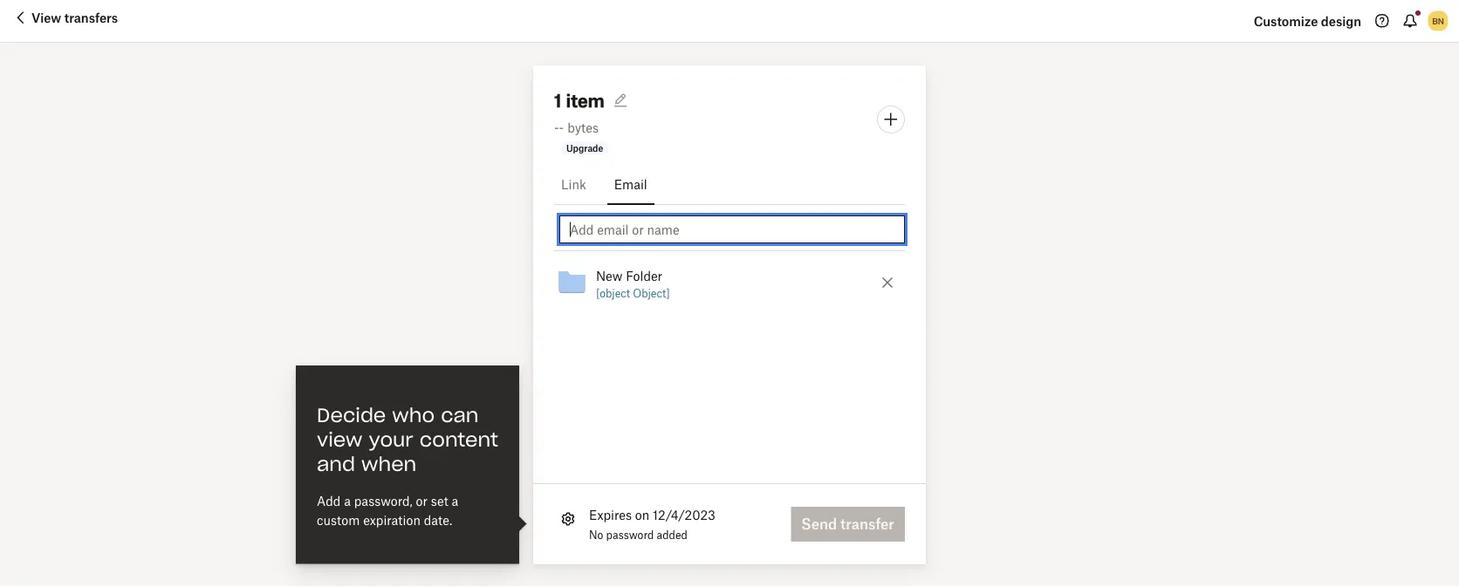 Task type: describe. For each thing, give the bounding box(es) containing it.
password,
[[354, 494, 413, 509]]

customize design button
[[1254, 7, 1362, 35]]

added
[[657, 528, 688, 542]]

no
[[589, 528, 603, 542]]

custom
[[317, 513, 360, 528]]

object]
[[633, 287, 670, 300]]

view
[[31, 10, 61, 25]]

2 - from the left
[[559, 120, 564, 135]]

folder
[[626, 268, 663, 283]]

email
[[614, 177, 647, 192]]

item
[[566, 89, 605, 111]]

decide who can view your content and when
[[317, 403, 498, 476]]

1 - from the left
[[554, 120, 559, 135]]

view transfers
[[31, 10, 118, 25]]

1 a from the left
[[344, 494, 351, 509]]

design
[[1321, 14, 1362, 28]]

or
[[416, 494, 428, 509]]

password
[[606, 528, 654, 542]]

can
[[441, 403, 479, 427]]

add
[[317, 494, 341, 509]]

view
[[317, 427, 363, 451]]

Add email or name text field
[[570, 220, 895, 239]]

transfers
[[64, 10, 118, 25]]

new
[[596, 268, 623, 283]]

bytes
[[567, 120, 599, 135]]

content
[[420, 427, 498, 451]]

expires
[[589, 508, 632, 522]]

view transfers button
[[10, 7, 118, 35]]

new folder row
[[533, 255, 926, 311]]

customize
[[1254, 14, 1318, 28]]

1 item
[[554, 89, 605, 111]]



Task type: locate. For each thing, give the bounding box(es) containing it.
tab list containing link
[[554, 163, 905, 205]]

bn
[[1432, 15, 1444, 26]]

1 horizontal spatial a
[[452, 494, 458, 509]]

and
[[317, 451, 355, 476]]

set
[[431, 494, 448, 509]]

[object
[[596, 287, 630, 300]]

1
[[554, 89, 562, 111]]

who
[[392, 403, 435, 427]]

add a password, or set a custom expiration date.
[[317, 494, 458, 528]]

on
[[635, 508, 650, 522]]

2 a from the left
[[452, 494, 458, 509]]

link
[[561, 177, 586, 192]]

new folder [object object]
[[596, 268, 670, 300]]

your
[[369, 427, 414, 451]]

email tab
[[607, 163, 654, 205]]

customize design
[[1254, 14, 1362, 28]]

new folder cell
[[554, 265, 873, 300]]

link tab
[[554, 163, 593, 205]]

a right set
[[452, 494, 458, 509]]

when
[[361, 451, 417, 476]]

bn button
[[1424, 7, 1452, 35]]

upgrade
[[566, 143, 603, 154]]

-- bytes upgrade
[[554, 120, 603, 154]]

decide
[[317, 403, 386, 427]]

a
[[344, 494, 351, 509], [452, 494, 458, 509]]

add files button image
[[881, 109, 902, 130]]

a right add
[[344, 494, 351, 509]]

tab list
[[554, 163, 905, 205]]

0 horizontal spatial a
[[344, 494, 351, 509]]

date.
[[424, 513, 452, 528]]

expires on 12/4/2023 no password added
[[589, 508, 716, 542]]

expiration
[[363, 513, 421, 528]]

-
[[554, 120, 559, 135], [559, 120, 564, 135]]

12/4/2023
[[653, 508, 716, 522]]



Task type: vqa. For each thing, say whether or not it's contained in the screenshot.
New Folder cell
yes



